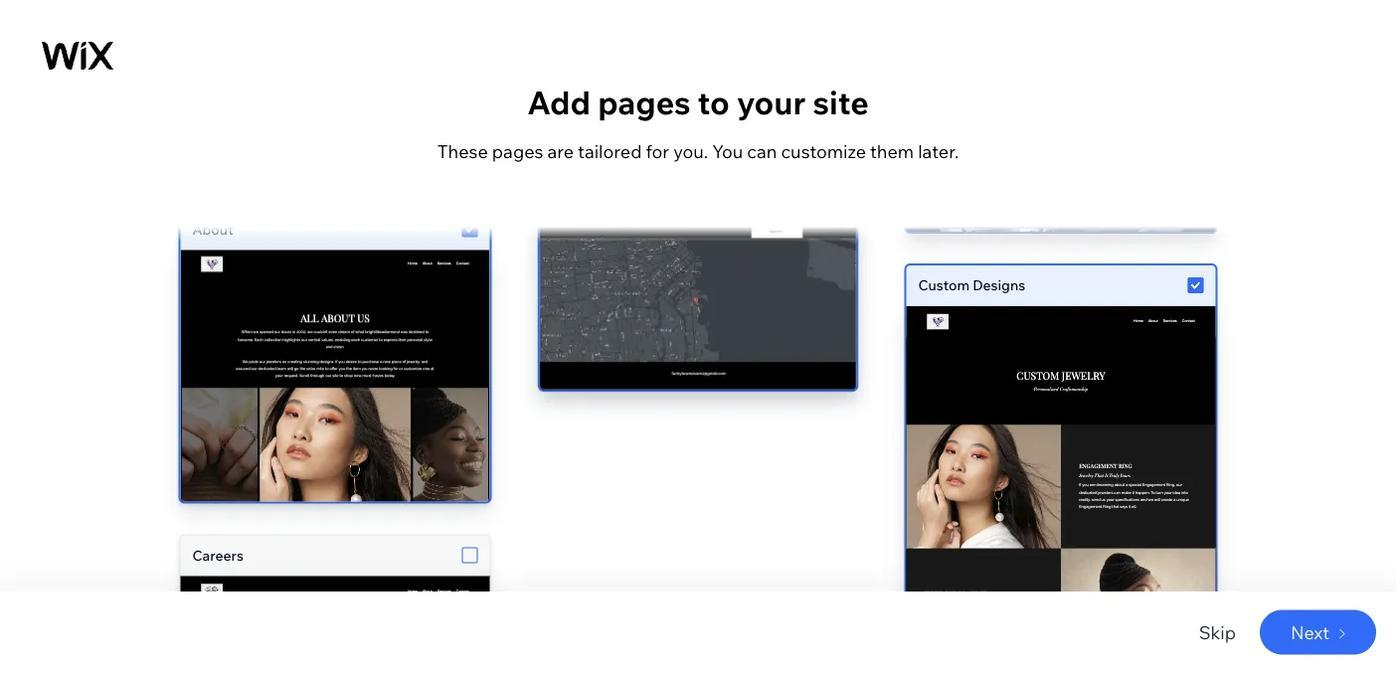 Task type: describe. For each thing, give the bounding box(es) containing it.
0 vertical spatial your
[[737, 82, 806, 122]]

custom
[[918, 277, 970, 294]]

customize
[[781, 140, 866, 162]]

later.
[[918, 140, 959, 162]]

to
[[698, 82, 730, 122]]

preparing
[[432, 275, 582, 316]]

homepage
[[666, 275, 828, 316]]

pages for are
[[492, 140, 543, 162]]

site
[[813, 82, 869, 122]]

pages for to
[[598, 82, 690, 122]]

custom designs
[[918, 277, 1025, 294]]

preparing your homepage design...
[[432, 275, 964, 316]]

these
[[437, 140, 488, 162]]

careers
[[192, 547, 244, 564]]

add pages to your site
[[527, 82, 869, 122]]

about
[[192, 221, 233, 238]]

these pages are tailored for you. you can customize them later.
[[437, 140, 959, 162]]

next
[[1291, 621, 1330, 643]]



Task type: locate. For each thing, give the bounding box(es) containing it.
for
[[646, 140, 669, 162]]

pages up for
[[598, 82, 690, 122]]

you
[[712, 140, 743, 162]]

tailored
[[578, 140, 642, 162]]

design...
[[835, 275, 964, 316]]

pages
[[598, 82, 690, 122], [492, 140, 543, 162]]

home
[[75, 58, 115, 75]]

1 horizontal spatial your
[[737, 82, 806, 122]]

pages left are
[[492, 140, 543, 162]]

add
[[527, 82, 591, 122]]

0 vertical spatial pages
[[598, 82, 690, 122]]

them
[[870, 140, 914, 162]]

1 vertical spatial pages
[[492, 140, 543, 162]]

1 vertical spatial your
[[590, 275, 658, 316]]

skip
[[1199, 621, 1236, 644]]

your
[[737, 82, 806, 122], [590, 275, 658, 316]]

are
[[547, 140, 574, 162]]

0 horizontal spatial your
[[590, 275, 658, 316]]

you.
[[673, 140, 708, 162]]

0 horizontal spatial pages
[[492, 140, 543, 162]]

can
[[747, 140, 777, 162]]

designs
[[973, 277, 1025, 294]]

1 horizontal spatial pages
[[598, 82, 690, 122]]



Task type: vqa. For each thing, say whether or not it's contained in the screenshot.
Skip
yes



